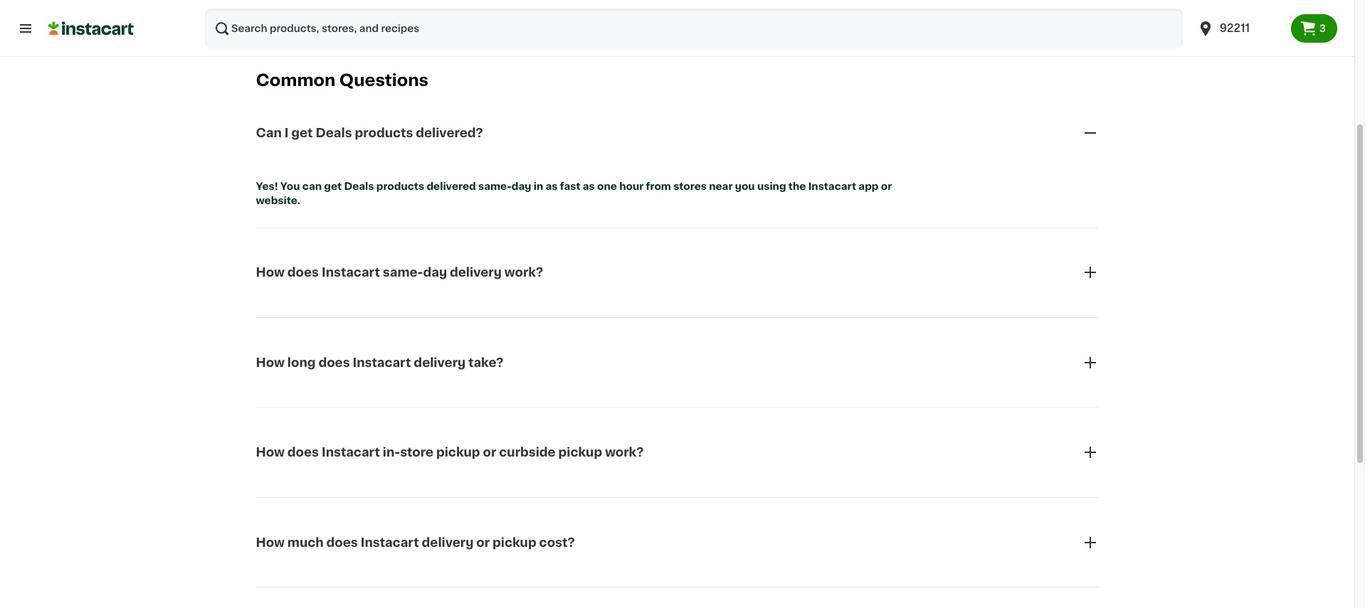 Task type: locate. For each thing, give the bounding box(es) containing it.
work?
[[504, 267, 543, 278], [605, 447, 644, 458]]

pickup right store on the bottom of the page
[[436, 447, 480, 458]]

how much does instacart delivery or pickup cost? button
[[256, 517, 1099, 568]]

get
[[291, 127, 313, 139], [324, 181, 342, 191]]

0 horizontal spatial same-
[[383, 267, 423, 278]]

supplies
[[521, 7, 566, 17]]

deals right can
[[344, 181, 374, 191]]

as
[[546, 181, 558, 191], [583, 181, 595, 191]]

or
[[881, 181, 892, 191], [483, 447, 496, 458], [476, 537, 490, 548]]

questions
[[339, 73, 428, 88]]

how inside how does instacart same-day delivery work? dropdown button
[[256, 267, 285, 278]]

2 vertical spatial or
[[476, 537, 490, 548]]

1 vertical spatial work?
[[605, 447, 644, 458]]

delivery
[[450, 267, 502, 278], [414, 357, 466, 368], [422, 537, 474, 548]]

you
[[280, 181, 300, 191]]

0 vertical spatial products
[[355, 127, 413, 139]]

0 horizontal spatial day
[[423, 267, 447, 278]]

does
[[287, 267, 319, 278], [318, 357, 350, 368], [287, 447, 319, 458], [326, 537, 358, 548]]

how for how does instacart in-store pickup or curbside pickup work?
[[256, 447, 285, 458]]

or inside dropdown button
[[483, 447, 496, 458]]

yes!
[[256, 181, 278, 191]]

products left delivered
[[376, 181, 424, 191]]

1 horizontal spatial same-
[[478, 181, 512, 191]]

how
[[256, 267, 285, 278], [256, 357, 285, 368], [256, 447, 285, 458], [256, 537, 285, 548]]

website.
[[256, 195, 300, 205]]

get inside yes! you can get deals products delivered same-day in as fast as one hour from stores near you using the instacart app or website.
[[324, 181, 342, 191]]

the
[[788, 181, 806, 191]]

store
[[400, 447, 433, 458]]

alcohol
[[296, 7, 335, 17]]

can
[[256, 127, 282, 139]]

products
[[355, 127, 413, 139], [376, 181, 424, 191]]

all link
[[247, 4, 280, 21]]

products down the questions
[[355, 127, 413, 139]]

common questions
[[256, 73, 428, 88]]

get right i
[[291, 127, 313, 139]]

how does instacart in-store pickup or curbside pickup work?
[[256, 447, 644, 458]]

&
[[427, 7, 435, 17]]

you
[[735, 181, 755, 191]]

app
[[859, 181, 879, 191]]

pickup left "cost?"
[[493, 537, 536, 548]]

0 horizontal spatial pickup
[[436, 447, 480, 458]]

2 as from the left
[[583, 181, 595, 191]]

using
[[757, 181, 786, 191]]

1 vertical spatial products
[[376, 181, 424, 191]]

3 how from the top
[[256, 447, 285, 458]]

0 horizontal spatial work?
[[504, 267, 543, 278]]

delivery for or
[[422, 537, 474, 548]]

3 button
[[1291, 14, 1337, 43]]

delivered?
[[416, 127, 483, 139]]

0 vertical spatial delivery
[[450, 267, 502, 278]]

get right can
[[324, 181, 342, 191]]

cost?
[[539, 537, 575, 548]]

instacart
[[808, 181, 856, 191], [322, 267, 380, 278], [353, 357, 411, 368], [322, 447, 380, 458], [361, 537, 419, 548]]

day inside how does instacart same-day delivery work? dropdown button
[[423, 267, 447, 278]]

party,
[[394, 7, 425, 17]]

0 horizontal spatial get
[[291, 127, 313, 139]]

1 vertical spatial day
[[423, 267, 447, 278]]

0 vertical spatial deals
[[316, 127, 352, 139]]

can i get deals products delivered? button
[[256, 107, 1099, 159]]

1 vertical spatial deals
[[344, 181, 374, 191]]

1 horizontal spatial get
[[324, 181, 342, 191]]

pickup
[[436, 447, 480, 458], [558, 447, 602, 458], [493, 537, 536, 548]]

None search field
[[205, 9, 1183, 48]]

can i get deals products delivered?
[[256, 127, 483, 139]]

Search field
[[205, 9, 1183, 48]]

as left one
[[583, 181, 595, 191]]

1 vertical spatial or
[[483, 447, 496, 458]]

deals right i
[[316, 127, 352, 139]]

4 how from the top
[[256, 537, 285, 548]]

day
[[512, 181, 531, 191], [423, 267, 447, 278]]

deals
[[316, 127, 352, 139], [344, 181, 374, 191]]

how inside how long does instacart delivery take? dropdown button
[[256, 357, 285, 368]]

0 vertical spatial day
[[512, 181, 531, 191]]

floral, party, & gift link
[[350, 4, 468, 21]]

how for how does instacart same-day delivery work?
[[256, 267, 285, 278]]

one
[[597, 181, 617, 191]]

92211 button
[[1188, 9, 1291, 48], [1197, 9, 1282, 48]]

how for how much does instacart delivery or pickup cost?
[[256, 537, 285, 548]]

1 horizontal spatial day
[[512, 181, 531, 191]]

1 vertical spatial same-
[[383, 267, 423, 278]]

common
[[256, 73, 335, 88]]

same-
[[478, 181, 512, 191], [383, 267, 423, 278]]

1 vertical spatial delivery
[[414, 357, 466, 368]]

1 horizontal spatial pickup
[[493, 537, 536, 548]]

0 vertical spatial work?
[[504, 267, 543, 278]]

how for how long does instacart delivery take?
[[256, 357, 285, 368]]

same- inside yes! you can get deals products delivered same-day in as fast as one hour from stores near you using the instacart app or website.
[[478, 181, 512, 191]]

0 vertical spatial same-
[[478, 181, 512, 191]]

2 vertical spatial delivery
[[422, 537, 474, 548]]

as right the in
[[546, 181, 558, 191]]

1 horizontal spatial as
[[583, 181, 595, 191]]

hour
[[619, 181, 644, 191]]

how inside how much does instacart delivery or pickup cost? dropdown button
[[256, 537, 285, 548]]

0 vertical spatial get
[[291, 127, 313, 139]]

deals inside yes! you can get deals products delivered same-day in as fast as one hour from stores near you using the instacart app or website.
[[344, 181, 374, 191]]

stores
[[673, 181, 707, 191]]

1 how from the top
[[256, 267, 285, 278]]

0 horizontal spatial as
[[546, 181, 558, 191]]

from
[[646, 181, 671, 191]]

1 vertical spatial get
[[324, 181, 342, 191]]

school supplies
[[483, 7, 566, 17]]

same- inside dropdown button
[[383, 267, 423, 278]]

or inside yes! you can get deals products delivered same-day in as fast as one hour from stores near you using the instacart app or website.
[[881, 181, 892, 191]]

2 horizontal spatial pickup
[[558, 447, 602, 458]]

long
[[287, 357, 316, 368]]

yes! you can get deals products delivered same-day in as fast as one hour from stores near you using the instacart app or website.
[[256, 181, 894, 205]]

pickup right curbside
[[558, 447, 602, 458]]

3
[[1319, 23, 1326, 33]]

instacart inside yes! you can get deals products delivered same-day in as fast as one hour from stores near you using the instacart app or website.
[[808, 181, 856, 191]]

how inside how does instacart in-store pickup or curbside pickup work? dropdown button
[[256, 447, 285, 458]]

0 vertical spatial or
[[881, 181, 892, 191]]

2 how from the top
[[256, 357, 285, 368]]

1 horizontal spatial work?
[[605, 447, 644, 458]]

pickup inside dropdown button
[[493, 537, 536, 548]]

deals inside dropdown button
[[316, 127, 352, 139]]

how does instacart same-day delivery work?
[[256, 267, 543, 278]]

how long does instacart delivery take?
[[256, 357, 504, 368]]

much
[[287, 537, 324, 548]]



Task type: vqa. For each thing, say whether or not it's contained in the screenshot.
work?
yes



Task type: describe. For each thing, give the bounding box(es) containing it.
delivered
[[427, 181, 476, 191]]

how does instacart in-store pickup or curbside pickup work? button
[[256, 427, 1099, 478]]

curbside
[[499, 447, 556, 458]]

all
[[257, 7, 270, 17]]

how long does instacart delivery take? button
[[256, 337, 1099, 388]]

near
[[709, 181, 733, 191]]

in
[[534, 181, 543, 191]]

does inside dropdown button
[[287, 447, 319, 458]]

products inside yes! you can get deals products delivered same-day in as fast as one hour from stores near you using the instacart app or website.
[[376, 181, 424, 191]]

day inside yes! you can get deals products delivered same-day in as fast as one hour from stores near you using the instacart app or website.
[[512, 181, 531, 191]]

can
[[302, 181, 322, 191]]

take?
[[468, 357, 504, 368]]

school
[[483, 7, 519, 17]]

2 92211 button from the left
[[1197, 9, 1282, 48]]

how much does instacart delivery or pickup cost?
[[256, 537, 575, 548]]

in-
[[383, 447, 400, 458]]

92211
[[1220, 23, 1250, 33]]

instacart logo image
[[48, 20, 134, 37]]

get inside dropdown button
[[291, 127, 313, 139]]

delivery for take?
[[414, 357, 466, 368]]

1 as from the left
[[546, 181, 558, 191]]

floral, party, & gift
[[360, 7, 458, 17]]

fast
[[560, 181, 580, 191]]

gift
[[438, 7, 458, 17]]

work? inside dropdown button
[[605, 447, 644, 458]]

or inside dropdown button
[[476, 537, 490, 548]]

instacart inside dropdown button
[[322, 447, 380, 458]]

products inside dropdown button
[[355, 127, 413, 139]]

school supplies link
[[473, 4, 576, 21]]

how does instacart same-day delivery work? button
[[256, 247, 1099, 298]]

floral,
[[360, 7, 392, 17]]

alcohol link
[[286, 4, 345, 21]]

work? inside dropdown button
[[504, 267, 543, 278]]

1 92211 button from the left
[[1188, 9, 1291, 48]]

i
[[285, 127, 289, 139]]



